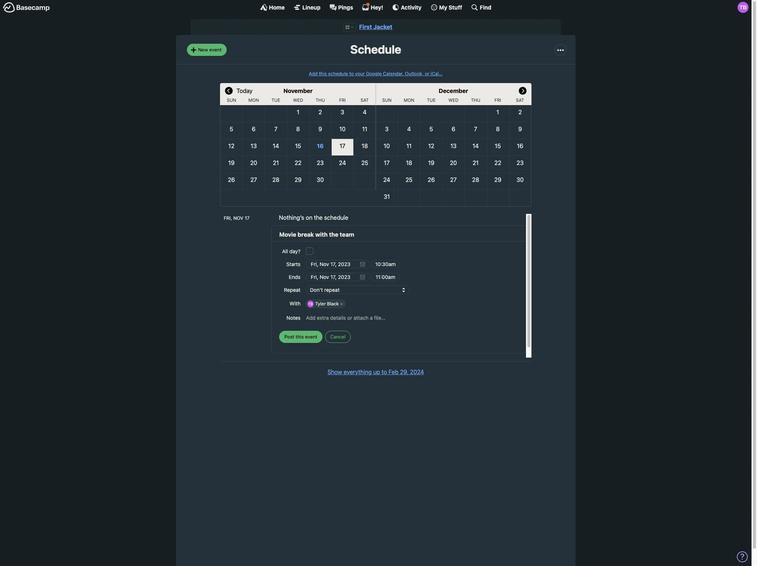 Task type: describe. For each thing, give the bounding box(es) containing it.
find
[[480, 4, 492, 10]]

add
[[309, 71, 318, 76]]

sat for november
[[361, 97, 369, 103]]

choose date… field for ends
[[306, 273, 370, 281]]

main element
[[0, 0, 752, 14]]

tyler black image
[[738, 2, 749, 13]]

my stuff button
[[431, 4, 463, 11]]

the
[[314, 214, 323, 221]]

Notes text field
[[306, 311, 519, 324]]

home link
[[260, 4, 285, 11]]

schedule
[[351, 42, 402, 56]]

cancel button
[[325, 331, 351, 343]]

show
[[328, 369, 342, 376]]

first jacket link
[[360, 24, 393, 30]]

this for post
[[296, 334, 304, 340]]

tyler black ×
[[315, 301, 344, 307]]

repeat
[[284, 287, 301, 293]]

to for schedule
[[350, 71, 354, 76]]

show        everything      up to        feb 29, 2024
[[328, 369, 425, 376]]

notes
[[287, 315, 301, 321]]

17
[[245, 215, 250, 221]]

ical…
[[431, 71, 443, 76]]

your
[[355, 71, 365, 76]]

fri,
[[224, 215, 232, 221]]

black
[[327, 301, 339, 307]]

0 vertical spatial schedule
[[329, 71, 348, 76]]

up
[[374, 369, 380, 376]]

add this schedule to your google calendar, outlook, or ical… link
[[309, 71, 443, 76]]

first
[[360, 24, 372, 30]]

new event link
[[187, 44, 227, 56]]

hey! button
[[362, 3, 384, 11]]

post this event
[[285, 334, 318, 340]]

activity link
[[392, 4, 422, 11]]

or
[[425, 71, 430, 76]]

november
[[284, 88, 313, 94]]

with
[[290, 301, 301, 307]]

mon for december
[[404, 97, 415, 103]]

fri for december
[[495, 97, 502, 103]]

pick a time… field for ends
[[372, 273, 400, 281]]

new
[[198, 47, 208, 53]]

thu for november
[[316, 97, 325, 103]]

wed for november
[[293, 97, 303, 103]]

everything
[[344, 369, 372, 376]]

december
[[439, 88, 469, 94]]

new event
[[198, 47, 222, 53]]

2024
[[410, 369, 425, 376]]

day?
[[290, 248, 301, 255]]



Task type: locate. For each thing, give the bounding box(es) containing it.
0 horizontal spatial tue
[[272, 97, 281, 103]]

wed down november
[[293, 97, 303, 103]]

0 horizontal spatial wed
[[293, 97, 303, 103]]

tue for november
[[272, 97, 281, 103]]

ends
[[289, 274, 301, 280]]

event inside new event link
[[209, 47, 222, 53]]

1 horizontal spatial tue
[[427, 97, 436, 103]]

schedule
[[329, 71, 348, 76], [324, 214, 349, 221]]

this inside button
[[296, 334, 304, 340]]

pings button
[[330, 4, 354, 11]]

feb
[[389, 369, 399, 376]]

mon
[[249, 97, 259, 103], [404, 97, 415, 103]]

event
[[209, 47, 222, 53], [305, 334, 318, 340]]

1 wed from the left
[[293, 97, 303, 103]]

sun for november
[[227, 97, 236, 103]]

1 horizontal spatial wed
[[449, 97, 459, 103]]

1 pick a time… field from the top
[[372, 260, 400, 269]]

choose date… field for starts
[[306, 260, 370, 269]]

1 horizontal spatial fri
[[495, 97, 502, 103]]

today
[[237, 88, 253, 94]]

2 pick a time… field from the top
[[372, 273, 400, 281]]

0 vertical spatial event
[[209, 47, 222, 53]]

2 tue from the left
[[427, 97, 436, 103]]

switch accounts image
[[3, 2, 50, 13]]

1 horizontal spatial thu
[[471, 97, 481, 103]]

fri
[[340, 97, 346, 103], [495, 97, 502, 103]]

mon down today
[[249, 97, 259, 103]]

1 vertical spatial to
[[382, 369, 387, 376]]

wed
[[293, 97, 303, 103], [449, 97, 459, 103]]

2 thu from the left
[[471, 97, 481, 103]]

on
[[306, 214, 313, 221]]

activity
[[401, 4, 422, 10]]

nothing's
[[279, 214, 305, 221]]

first jacket
[[360, 24, 393, 30]]

this right add
[[319, 71, 327, 76]]

1 horizontal spatial sun
[[383, 97, 392, 103]]

1 horizontal spatial mon
[[404, 97, 415, 103]]

0 horizontal spatial sat
[[361, 97, 369, 103]]

sun left today link on the left top of page
[[227, 97, 236, 103]]

google
[[366, 71, 382, 76]]

stuff
[[449, 4, 463, 10]]

1 fri from the left
[[340, 97, 346, 103]]

2 mon from the left
[[404, 97, 415, 103]]

add this schedule to your google calendar, outlook, or ical…
[[309, 71, 443, 76]]

show        everything      up to        feb 29, 2024 button
[[328, 368, 425, 377]]

calendar,
[[383, 71, 404, 76]]

lineup link
[[294, 4, 321, 11]]

2 choose date… field from the top
[[306, 273, 370, 281]]

×
[[340, 301, 344, 307]]

2 wed from the left
[[449, 97, 459, 103]]

to left your
[[350, 71, 354, 76]]

0 horizontal spatial fri
[[340, 97, 346, 103]]

1 horizontal spatial to
[[382, 369, 387, 376]]

sun
[[227, 97, 236, 103], [383, 97, 392, 103]]

this
[[319, 71, 327, 76], [296, 334, 304, 340]]

cancel
[[331, 334, 346, 340]]

Choose date… field
[[306, 260, 370, 269], [306, 273, 370, 281]]

1 vertical spatial choose date… field
[[306, 273, 370, 281]]

1 vertical spatial pick a time… field
[[372, 273, 400, 281]]

fri for november
[[340, 97, 346, 103]]

sat for december
[[516, 97, 525, 103]]

event right new
[[209, 47, 222, 53]]

tyler
[[315, 301, 326, 307]]

× link
[[338, 301, 345, 307]]

1 vertical spatial this
[[296, 334, 304, 340]]

post this event button
[[280, 331, 323, 343]]

With text field
[[346, 299, 519, 309]]

2 sun from the left
[[383, 97, 392, 103]]

jacket
[[374, 24, 393, 30]]

wed for december
[[449, 97, 459, 103]]

find button
[[472, 4, 492, 11]]

to right the up
[[382, 369, 387, 376]]

0 vertical spatial this
[[319, 71, 327, 76]]

2 sat from the left
[[516, 97, 525, 103]]

nothing's on the schedule
[[279, 214, 349, 221]]

fri, nov 17
[[224, 215, 250, 221]]

my
[[440, 4, 448, 10]]

0 horizontal spatial this
[[296, 334, 304, 340]]

tue right today link on the left top of page
[[272, 97, 281, 103]]

0 horizontal spatial sun
[[227, 97, 236, 103]]

hey!
[[371, 4, 384, 10]]

Type the name of the event… text field
[[280, 230, 519, 239]]

0 vertical spatial choose date… field
[[306, 260, 370, 269]]

0 vertical spatial to
[[350, 71, 354, 76]]

to
[[350, 71, 354, 76], [382, 369, 387, 376]]

all
[[282, 248, 288, 255]]

sun down calendar,
[[383, 97, 392, 103]]

tue down the "or"
[[427, 97, 436, 103]]

mon down outlook,
[[404, 97, 415, 103]]

home
[[269, 4, 285, 10]]

1 thu from the left
[[316, 97, 325, 103]]

my stuff
[[440, 4, 463, 10]]

today link
[[237, 83, 253, 98]]

1 tue from the left
[[272, 97, 281, 103]]

0 horizontal spatial event
[[209, 47, 222, 53]]

starts
[[287, 261, 301, 267]]

schedule left your
[[329, 71, 348, 76]]

0 horizontal spatial mon
[[249, 97, 259, 103]]

1 choose date… field from the top
[[306, 260, 370, 269]]

event right post at the bottom left
[[305, 334, 318, 340]]

pings
[[339, 4, 354, 10]]

0 horizontal spatial to
[[350, 71, 354, 76]]

29,
[[400, 369, 409, 376]]

1 horizontal spatial event
[[305, 334, 318, 340]]

nov
[[234, 215, 244, 221]]

tue
[[272, 97, 281, 103], [427, 97, 436, 103]]

pick a time… field for starts
[[372, 260, 400, 269]]

Pick a time… field
[[372, 260, 400, 269], [372, 273, 400, 281]]

0 horizontal spatial thu
[[316, 97, 325, 103]]

wed down december
[[449, 97, 459, 103]]

1 mon from the left
[[249, 97, 259, 103]]

1 sun from the left
[[227, 97, 236, 103]]

lineup
[[303, 4, 321, 10]]

1 vertical spatial schedule
[[324, 214, 349, 221]]

2 fri from the left
[[495, 97, 502, 103]]

outlook,
[[405, 71, 424, 76]]

mon for november
[[249, 97, 259, 103]]

to inside button
[[382, 369, 387, 376]]

sun for december
[[383, 97, 392, 103]]

this right post at the bottom left
[[296, 334, 304, 340]]

sat
[[361, 97, 369, 103], [516, 97, 525, 103]]

to for up
[[382, 369, 387, 376]]

all day?
[[282, 248, 301, 255]]

this for add
[[319, 71, 327, 76]]

tue for december
[[427, 97, 436, 103]]

1 sat from the left
[[361, 97, 369, 103]]

thu
[[316, 97, 325, 103], [471, 97, 481, 103]]

1 horizontal spatial sat
[[516, 97, 525, 103]]

thu for december
[[471, 97, 481, 103]]

0 vertical spatial pick a time… field
[[372, 260, 400, 269]]

1 vertical spatial event
[[305, 334, 318, 340]]

event inside post this event button
[[305, 334, 318, 340]]

1 horizontal spatial this
[[319, 71, 327, 76]]

schedule right the
[[324, 214, 349, 221]]

post
[[285, 334, 295, 340]]



Task type: vqa. For each thing, say whether or not it's contained in the screenshot.
1st WED from the left
yes



